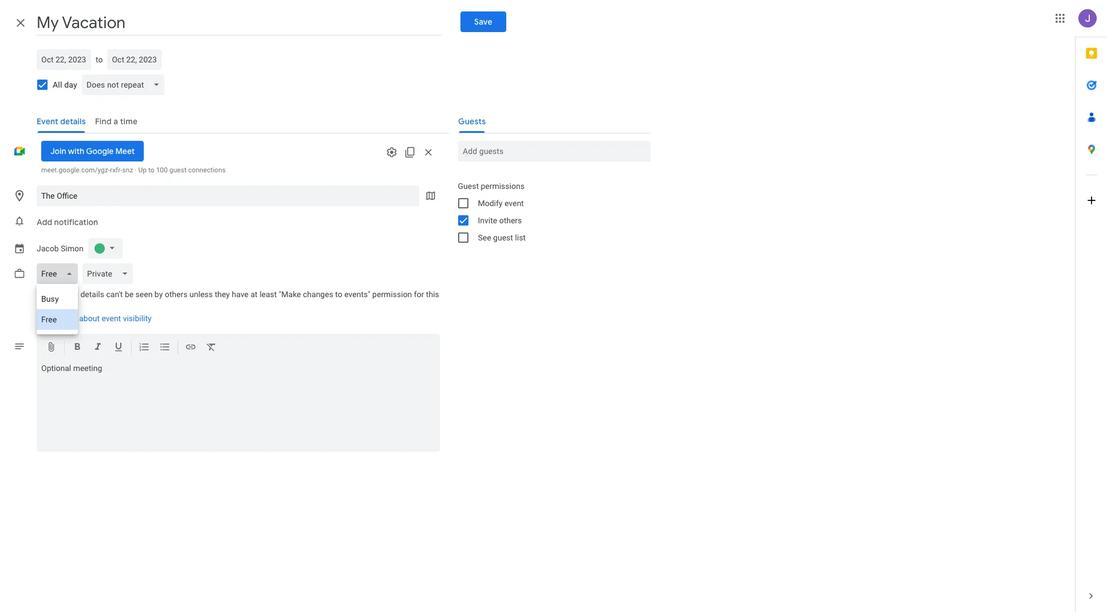 Task type: vqa. For each thing, say whether or not it's contained in the screenshot.
be
yes



Task type: locate. For each thing, give the bounding box(es) containing it.
others
[[499, 216, 522, 225], [165, 290, 188, 299]]

list
[[515, 233, 526, 242]]

1 horizontal spatial event
[[505, 199, 524, 208]]

tab list
[[1076, 37, 1108, 580]]

1 horizontal spatial to
[[148, 166, 154, 174]]

they
[[215, 290, 230, 299]]

Title text field
[[37, 10, 442, 36]]

Description text field
[[37, 364, 440, 450]]

calendar.
[[37, 302, 69, 311]]

option down event's
[[37, 309, 78, 330]]

save
[[474, 17, 493, 27]]

to right up
[[148, 166, 154, 174]]

"make
[[279, 290, 301, 299]]

all day
[[53, 80, 77, 89]]

others right by
[[165, 290, 188, 299]]

this
[[37, 290, 52, 299]]

with
[[68, 146, 84, 156]]

1 vertical spatial event
[[102, 314, 121, 323]]

to inside this event's details can't be seen by others unless they have at least "make changes to events" permission for this calendar. learn more about event visibility
[[335, 290, 343, 299]]

0 vertical spatial event
[[505, 199, 524, 208]]

day
[[64, 80, 77, 89]]

option up learn
[[37, 289, 78, 309]]

bulleted list image
[[159, 342, 171, 355]]

see guest list
[[478, 233, 526, 242]]

changes
[[303, 290, 333, 299]]

to
[[96, 55, 103, 64], [148, 166, 154, 174], [335, 290, 343, 299]]

about
[[79, 314, 100, 323]]

connections
[[188, 166, 226, 174]]

can't
[[106, 290, 123, 299]]

for
[[414, 290, 424, 299]]

End date text field
[[112, 53, 157, 66]]

guest left list
[[493, 233, 513, 242]]

guest right 100
[[169, 166, 187, 174]]

1 horizontal spatial guest
[[493, 233, 513, 242]]

1 horizontal spatial others
[[499, 216, 522, 225]]

invite others
[[478, 216, 522, 225]]

2 vertical spatial to
[[335, 290, 343, 299]]

event down the permissions
[[505, 199, 524, 208]]

meet
[[115, 146, 135, 156]]

notification
[[54, 217, 98, 227]]

1 vertical spatial guest
[[493, 233, 513, 242]]

join
[[50, 146, 66, 156]]

0 horizontal spatial others
[[165, 290, 188, 299]]

guest
[[169, 166, 187, 174], [493, 233, 513, 242]]

italic image
[[92, 342, 104, 355]]

0 vertical spatial guest
[[169, 166, 187, 174]]

2 horizontal spatial to
[[335, 290, 343, 299]]

to left end date text box
[[96, 55, 103, 64]]

more
[[59, 314, 77, 323]]

add notification
[[37, 217, 98, 227]]

this event's details can't be seen by others unless they have at least "make changes to events" permission for this calendar. learn more about event visibility
[[37, 290, 439, 323]]

others up see guest list
[[499, 216, 522, 225]]

event right about
[[102, 314, 121, 323]]

Start date text field
[[41, 53, 87, 66]]

simon
[[61, 244, 83, 253]]

event's
[[54, 290, 79, 299]]

event
[[505, 199, 524, 208], [102, 314, 121, 323]]

Location text field
[[41, 186, 415, 206]]

to left events"
[[335, 290, 343, 299]]

·
[[135, 166, 137, 174]]

remove formatting image
[[206, 342, 217, 355]]

this
[[426, 290, 439, 299]]

0 horizontal spatial event
[[102, 314, 121, 323]]

None field
[[82, 74, 169, 95], [37, 264, 82, 284], [82, 264, 137, 284], [82, 74, 169, 95], [37, 264, 82, 284], [82, 264, 137, 284]]

join with google meet link
[[41, 141, 144, 162]]

1 vertical spatial others
[[165, 290, 188, 299]]

jacob simon
[[37, 244, 83, 253]]

option
[[37, 289, 78, 309], [37, 309, 78, 330]]

event inside this event's details can't be seen by others unless they have at least "make changes to events" permission for this calendar. learn more about event visibility
[[102, 314, 121, 323]]

0 horizontal spatial to
[[96, 55, 103, 64]]

bold image
[[72, 342, 83, 355]]

modify event
[[478, 199, 524, 208]]

meet.google.com/ygz-
[[41, 166, 110, 174]]

0 vertical spatial others
[[499, 216, 522, 225]]

others inside this event's details can't be seen by others unless they have at least "make changes to events" permission for this calendar. learn more about event visibility
[[165, 290, 188, 299]]

permission
[[373, 290, 412, 299]]

events"
[[344, 290, 371, 299]]

group
[[449, 178, 651, 246]]



Task type: describe. For each thing, give the bounding box(es) containing it.
guest
[[458, 182, 479, 191]]

by
[[155, 290, 163, 299]]

formatting options toolbar
[[37, 334, 440, 362]]

add
[[37, 217, 52, 227]]

Guests text field
[[463, 141, 646, 162]]

save button
[[461, 11, 506, 32]]

numbered list image
[[139, 342, 150, 355]]

permissions
[[481, 182, 525, 191]]

optional
[[41, 364, 71, 373]]

learn more about event visibility link
[[37, 314, 152, 323]]

details
[[80, 290, 104, 299]]

add notification button
[[32, 209, 103, 236]]

at
[[251, 290, 258, 299]]

google
[[86, 146, 114, 156]]

meeting
[[73, 364, 102, 373]]

learn
[[37, 314, 57, 323]]

least
[[260, 290, 277, 299]]

visibility
[[123, 314, 152, 323]]

be
[[125, 290, 134, 299]]

invite
[[478, 216, 497, 225]]

1 option from the top
[[37, 289, 78, 309]]

seen
[[136, 290, 153, 299]]

jacob
[[37, 244, 59, 253]]

up
[[138, 166, 147, 174]]

rxfr-
[[110, 166, 122, 174]]

others inside group
[[499, 216, 522, 225]]

1 vertical spatial to
[[148, 166, 154, 174]]

insert link image
[[185, 342, 197, 355]]

join with google meet
[[50, 146, 135, 156]]

see
[[478, 233, 491, 242]]

0 horizontal spatial guest
[[169, 166, 187, 174]]

0 vertical spatial to
[[96, 55, 103, 64]]

snz
[[122, 166, 133, 174]]

guest permissions
[[458, 182, 525, 191]]

unless
[[190, 290, 213, 299]]

100
[[156, 166, 168, 174]]

event inside group
[[505, 199, 524, 208]]

group containing guest permissions
[[449, 178, 651, 246]]

have
[[232, 290, 249, 299]]

show as list box
[[37, 284, 78, 335]]

all
[[53, 80, 62, 89]]

optional meeting
[[41, 364, 102, 373]]

underline image
[[113, 342, 124, 355]]

meet.google.com/ygz-rxfr-snz · up to 100 guest connections
[[41, 166, 226, 174]]

modify
[[478, 199, 503, 208]]

2 option from the top
[[37, 309, 78, 330]]



